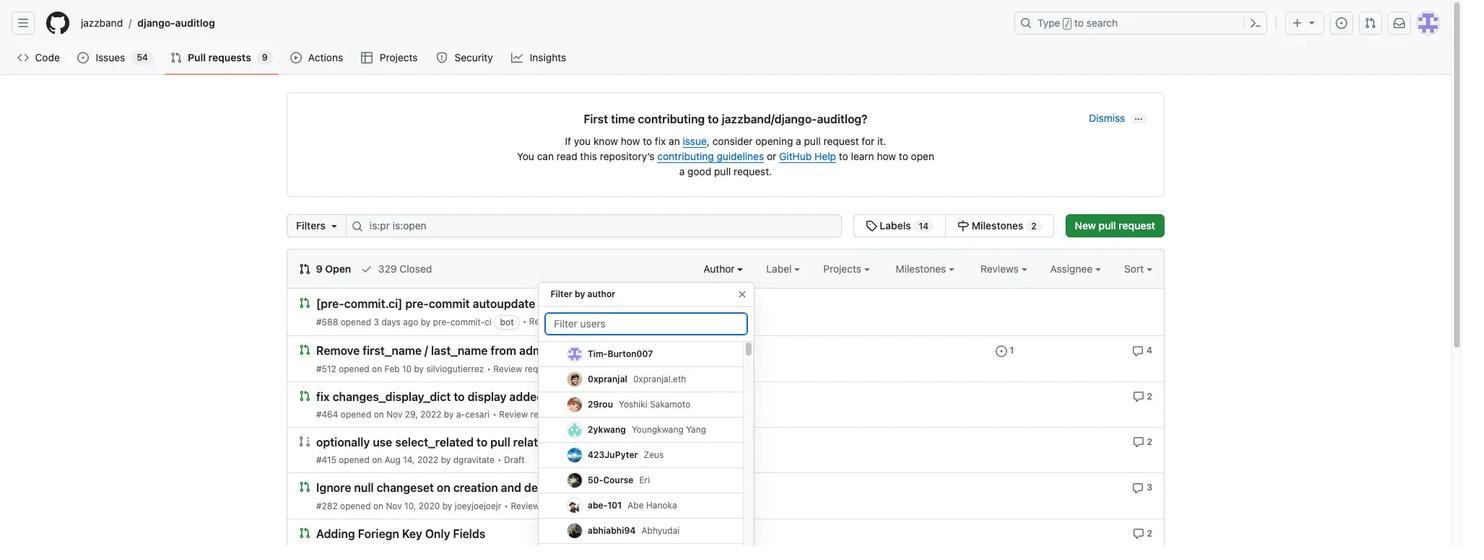 Task type: vqa. For each thing, say whether or not it's contained in the screenshot.


Task type: describe. For each thing, give the bounding box(es) containing it.
know
[[594, 135, 618, 147]]

pull
[[188, 51, 206, 64]]

a inside to learn how to open a good pull request.
[[680, 165, 685, 178]]

1 vertical spatial contributing
[[658, 150, 714, 163]]

help
[[815, 150, 837, 163]]

learn
[[851, 150, 875, 163]]

3 2 link from the top
[[1133, 527, 1153, 540]]

pull up 'github help' link
[[804, 135, 821, 147]]

2 for 2nd 2 link
[[1148, 437, 1153, 448]]

triangle down image inside "filters" popup button
[[329, 220, 340, 232]]

sort
[[1125, 263, 1145, 275]]

review required link for joeyjoejoejr
[[511, 501, 576, 512]]

commit-
[[451, 317, 485, 328]]

changeset
[[377, 482, 434, 495]]

1 / 6 checks ok image
[[731, 392, 743, 403]]

9 open link
[[299, 262, 351, 277]]

joeyjoejoejr link
[[455, 501, 502, 512]]

review required link for a-cesari
[[499, 410, 565, 420]]

3 link
[[1133, 481, 1153, 495]]

50-
[[588, 475, 604, 486]]

review inside ignore null changeset on creation and deletion #282             opened on nov 10, 2020 by joeyjoejoejr • review required
[[511, 501, 540, 512]]

added/deleted
[[510, 391, 589, 404]]

projects inside popup button
[[824, 263, 865, 275]]

opened right #464
[[341, 410, 372, 420]]

commit.ci]
[[344, 298, 403, 311]]

milestones for milestones
[[896, 263, 949, 275]]

by right ago
[[421, 317, 431, 328]]

open pull request element for [pre-commit.ci] pre-commit autoupdate
[[299, 297, 311, 309]]

reviews button
[[981, 262, 1028, 277]]

issue link
[[683, 135, 707, 147]]

2022 inside optionally use select_related to pull related fields for old #415             opened on aug 14, 2022 by dgravitate • draft
[[418, 455, 439, 466]]

2 for 1st 2 link from the bottom of the page
[[1148, 529, 1153, 539]]

0 vertical spatial 3
[[374, 317, 379, 328]]

auditlog
[[175, 17, 215, 29]]

[pre-commit.ci] pre-commit autoupdate
[[316, 298, 536, 311]]

you can read this repository's contributing guidelines or github help
[[517, 150, 837, 163]]

423jupyter zeus
[[588, 450, 664, 461]]

issue opened image
[[1337, 17, 1348, 29]]

1 horizontal spatial triangle down image
[[1307, 17, 1318, 28]]

labels
[[880, 220, 912, 232]]

review required link for pre-commit-ci
[[529, 317, 595, 327]]

5 open pull request element from the top
[[299, 527, 311, 539]]

[pre-
[[316, 298, 344, 311]]

• right bot
[[523, 317, 527, 327]]

@423jupyter image
[[568, 449, 583, 463]]

0 horizontal spatial how
[[621, 135, 640, 147]]

open
[[911, 150, 935, 163]]

@tim burton007 image
[[568, 347, 583, 362]]

this
[[580, 150, 597, 163]]

review inside remove first_name / last_name from admin if missing from model #512             opened on feb 10 by silviogutierrez • review required
[[494, 364, 523, 375]]

tim-burton007 link
[[539, 342, 744, 368]]

50-course eri
[[588, 475, 651, 486]]

10
[[402, 364, 412, 375]]

/ inside remove first_name / last_name from admin if missing from model #512             opened on feb 10 by silviogutierrez • review required
[[425, 345, 428, 358]]

required inside ignore null changeset on creation and deletion #282             opened on nov 10, 2020 by joeyjoejoejr • review required
[[542, 501, 576, 512]]

review down 11 / 11 checks ok icon
[[529, 317, 558, 327]]

1 horizontal spatial git pull request image
[[1365, 17, 1377, 29]]

only
[[425, 528, 450, 541]]

• inside optionally use select_related to pull related fields for old #415             opened on aug 14, 2022 by dgravitate • draft
[[498, 455, 502, 466]]

draft
[[504, 455, 525, 466]]

pull inside to learn how to open a good pull request.
[[715, 165, 731, 178]]

sakamoto
[[651, 400, 691, 410]]

0 vertical spatial nov
[[387, 410, 403, 420]]

open
[[325, 263, 351, 275]]

opened inside ignore null changeset on creation and deletion #282             opened on nov 10, 2020 by joeyjoejoejr • review required
[[340, 501, 371, 512]]

github help link
[[780, 150, 837, 163]]

an
[[669, 135, 680, 147]]

tag image
[[866, 220, 878, 232]]

consider
[[713, 135, 753, 147]]

requests
[[209, 51, 251, 64]]

pull inside optionally use select_related to pull related fields for old #415             opened on aug 14, 2022 by dgravitate • draft
[[491, 437, 511, 450]]

ci
[[485, 317, 492, 328]]

#464
[[316, 410, 338, 420]]

yoshiki
[[619, 400, 648, 410]]

first
[[584, 113, 608, 126]]

review required link for silviogutierrez
[[494, 364, 559, 375]]

it.
[[878, 135, 887, 147]]

if
[[556, 345, 563, 358]]

pre-commit-ci link
[[433, 317, 492, 328]]

milestone image
[[958, 220, 970, 232]]

issue
[[683, 135, 707, 147]]

joeyjoejoejr
[[455, 501, 502, 512]]

4
[[1147, 346, 1153, 356]]

open pull request element for ignore null changeset on creation and deletion
[[299, 481, 311, 494]]

read
[[557, 150, 578, 163]]

table image
[[362, 52, 373, 64]]

1 vertical spatial pre-
[[433, 317, 451, 328]]

/ for type
[[1065, 19, 1071, 29]]

comment image for 4 link
[[1133, 346, 1144, 357]]

review down fix changes_display_dict to display added/deleted objects for m2m updates link
[[499, 410, 528, 420]]

yang
[[687, 425, 707, 436]]

remove first_name / last_name from admin if missing from model link
[[316, 345, 674, 358]]

play image
[[290, 52, 302, 64]]

0 vertical spatial 2022
[[421, 410, 442, 420]]

remove first_name / last_name from admin if missing from model #512             opened on feb 10 by silviogutierrez • review required
[[316, 345, 674, 375]]

pull requests
[[188, 51, 251, 64]]

search
[[1087, 17, 1118, 29]]

,
[[707, 135, 710, 147]]

comment image for 1st 2 link from the bottom of the page
[[1133, 529, 1145, 540]]

on down "null" at bottom left
[[373, 501, 384, 512]]

foriegn
[[358, 528, 399, 541]]

code link
[[12, 47, 66, 69]]

required inside remove first_name / last_name from admin if missing from model #512             opened on feb 10 by silviogutierrez • review required
[[525, 364, 559, 375]]

2020
[[419, 501, 440, 512]]

0xpranjal
[[588, 374, 628, 385]]

git pull request image inside 9 open link
[[299, 264, 311, 275]]

silviogutierrez link
[[427, 364, 484, 375]]

required down filter by author
[[561, 317, 595, 327]]

@abe 101 image
[[568, 499, 583, 514]]

1 from from the left
[[491, 345, 517, 358]]

open pull request image for fix changes_display_dict to display added/deleted objects for m2m updates
[[299, 391, 311, 402]]

tim-
[[588, 349, 608, 360]]

dgravitate link
[[453, 455, 495, 466]]

comment image for 3 link
[[1133, 483, 1145, 495]]

days
[[382, 317, 401, 328]]

a-
[[456, 410, 465, 420]]

fields
[[453, 528, 486, 541]]

sort button
[[1125, 262, 1153, 277]]

dismiss ...
[[1090, 111, 1144, 124]]

by inside optionally use select_related to pull related fields for old #415             opened on aug 14, 2022 by dgravitate • draft
[[441, 455, 451, 466]]

on inside remove first_name / last_name from admin if missing from model #512             opened on feb 10 by silviogutierrez • review required
[[372, 364, 382, 375]]

milestones button
[[896, 262, 955, 277]]

abhiabhi94 abhyudai
[[588, 526, 680, 537]]

to right help
[[839, 150, 849, 163]]

1 2 link from the top
[[1133, 390, 1153, 403]]

to up repository's on the left top
[[643, 135, 652, 147]]

homepage image
[[46, 12, 69, 35]]

youngkwang
[[632, 425, 684, 436]]

last_name
[[431, 345, 488, 358]]

to up the ','
[[708, 113, 719, 126]]

to inside optionally use select_related to pull related fields for old #415             opened on aug 14, 2022 by dgravitate • draft
[[477, 437, 488, 450]]

or
[[767, 150, 777, 163]]

request inside new pull request link
[[1119, 220, 1156, 232]]

label
[[767, 263, 795, 275]]

to up a-
[[454, 391, 465, 404]]

/ for jazzband
[[129, 17, 132, 29]]

plus image
[[1292, 17, 1304, 29]]

opened inside optionally use select_related to pull related fields for old #415             opened on aug 14, 2022 by dgravitate • draft
[[339, 455, 370, 466]]

draft pull request element
[[299, 436, 311, 448]]

and
[[501, 482, 522, 495]]

jazzband/django-
[[722, 113, 818, 126]]

null
[[354, 482, 374, 495]]

2 inside milestones 2
[[1032, 221, 1037, 232]]

comment image for 1st 2 link
[[1133, 392, 1145, 403]]

for inside optionally use select_related to pull related fields for old #415             opened on aug 14, 2022 by dgravitate • draft
[[588, 437, 603, 450]]

@50 course image
[[568, 474, 583, 488]]

on up 2020
[[437, 482, 451, 495]]

filters
[[296, 220, 326, 232]]

abe-101 abe hanoka
[[588, 501, 678, 511]]

to learn how to open a good pull request.
[[680, 150, 935, 178]]

remove
[[316, 345, 360, 358]]

new pull request link
[[1066, 215, 1165, 238]]

type
[[1038, 17, 1061, 29]]

9 open
[[314, 263, 351, 275]]

by inside ignore null changeset on creation and deletion #282             opened on nov 10, 2020 by joeyjoejoejr • review required
[[443, 501, 452, 512]]

abe
[[628, 501, 644, 511]]



Task type: locate. For each thing, give the bounding box(es) containing it.
0 vertical spatial milestones
[[972, 220, 1024, 232]]

0 vertical spatial projects
[[380, 51, 418, 64]]

1 horizontal spatial /
[[425, 345, 428, 358]]

key
[[402, 528, 423, 541]]

optionally use select_related to pull related fields for old #415             opened on aug 14, 2022 by dgravitate • draft
[[316, 437, 628, 466]]

repository's
[[600, 150, 655, 163]]

review down and
[[511, 501, 540, 512]]

1 horizontal spatial fix
[[655, 135, 666, 147]]

ignore
[[316, 482, 351, 495]]

contributing
[[638, 113, 705, 126], [658, 150, 714, 163]]

9 left the play image
[[262, 52, 268, 63]]

milestones inside issue element
[[972, 220, 1024, 232]]

9 left open
[[316, 263, 323, 275]]

2 link
[[1133, 390, 1153, 403], [1133, 436, 1153, 449], [1133, 527, 1153, 540]]

2 horizontal spatial /
[[1065, 19, 1071, 29]]

0 vertical spatial request
[[824, 135, 859, 147]]

ignore null changeset on creation and deletion #282             opened on nov 10, 2020 by joeyjoejoejr • review required
[[316, 482, 576, 512]]

9 for 9 open
[[316, 263, 323, 275]]

first_name
[[363, 345, 422, 358]]

2 from from the left
[[611, 345, 637, 358]]

git pull request image
[[171, 52, 182, 64]]

comment image up comment image
[[1133, 392, 1145, 403]]

0 vertical spatial 9
[[262, 52, 268, 63]]

1 vertical spatial git pull request image
[[299, 264, 311, 275]]

on down changes_display_dict
[[374, 410, 384, 420]]

a down you can read this repository's contributing guidelines or github help
[[680, 165, 685, 178]]

how up repository's on the left top
[[621, 135, 640, 147]]

Search all issues text field
[[346, 215, 842, 238]]

comment image
[[1133, 437, 1145, 449]]

opened inside remove first_name / last_name from admin if missing from model #512             opened on feb 10 by silviogutierrez • review required
[[339, 364, 370, 375]]

329
[[379, 263, 397, 275]]

nov left 10,
[[386, 501, 402, 512]]

comment image down comment image
[[1133, 483, 1145, 495]]

2 down 3 link
[[1148, 529, 1153, 539]]

2 vertical spatial for
[[588, 437, 603, 450]]

1 horizontal spatial issue opened image
[[996, 346, 1008, 357]]

2 down '4'
[[1148, 391, 1153, 402]]

contributing up an
[[638, 113, 705, 126]]

3
[[374, 317, 379, 328], [1147, 483, 1153, 494]]

2 comment image from the top
[[1133, 392, 1145, 403]]

1 horizontal spatial from
[[611, 345, 637, 358]]

jazzband
[[81, 17, 123, 29]]

open pull request image left ignore
[[299, 482, 311, 494]]

2 for 1st 2 link
[[1148, 391, 1153, 402]]

0 horizontal spatial for
[[588, 437, 603, 450]]

by down select_related
[[441, 455, 451, 466]]

#588             opened 3 days ago by pre-commit-ci
[[316, 317, 492, 328]]

0 horizontal spatial 3
[[374, 317, 379, 328]]

• down and
[[505, 501, 509, 512]]

draft link
[[504, 455, 525, 466]]

10,
[[405, 501, 416, 512]]

menu
[[539, 277, 755, 547]]

git pull request image
[[1365, 17, 1377, 29], [299, 264, 311, 275]]

menu containing filter by author
[[539, 277, 755, 547]]

Filter users text field
[[545, 313, 749, 336]]

0 vertical spatial a
[[796, 135, 802, 147]]

4 open pull request element from the top
[[299, 481, 311, 494]]

security link
[[431, 47, 500, 69]]

0 horizontal spatial fix
[[316, 391, 330, 404]]

• down "remove first_name / last_name from admin if missing from model" link
[[487, 364, 491, 375]]

2 link up 3 link
[[1133, 436, 1153, 449]]

by left a-
[[444, 410, 454, 420]]

2022 down select_related
[[418, 455, 439, 466]]

0 horizontal spatial git pull request image
[[299, 264, 311, 275]]

filters button
[[287, 215, 347, 238]]

request up sort popup button
[[1119, 220, 1156, 232]]

projects right table icon
[[380, 51, 418, 64]]

0 horizontal spatial pre-
[[406, 298, 429, 311]]

closed
[[400, 263, 432, 275]]

to
[[1075, 17, 1084, 29], [708, 113, 719, 126], [643, 135, 652, 147], [839, 150, 849, 163], [899, 150, 909, 163], [454, 391, 465, 404], [477, 437, 488, 450]]

comment image left '4'
[[1133, 346, 1144, 357]]

none search field containing filters
[[287, 215, 1054, 238]]

2ykwang
[[588, 425, 627, 436]]

related
[[513, 437, 552, 450]]

29,
[[405, 410, 418, 420]]

optionally
[[316, 437, 370, 450]]

/ left django-
[[129, 17, 132, 29]]

opening
[[756, 135, 794, 147]]

for left it.
[[862, 135, 875, 147]]

open pull request element left ignore
[[299, 481, 311, 494]]

assignee button
[[1051, 262, 1102, 277]]

4 link
[[1133, 344, 1153, 357]]

open pull request image
[[299, 298, 311, 309], [299, 345, 311, 356], [299, 528, 311, 539]]

1 horizontal spatial milestones
[[972, 220, 1024, 232]]

1 open pull request element from the top
[[299, 297, 311, 309]]

code image
[[17, 52, 29, 64]]

0 horizontal spatial /
[[129, 17, 132, 29]]

1 horizontal spatial a
[[796, 135, 802, 147]]

review required link down 11 / 11 checks ok icon
[[529, 317, 595, 327]]

issue opened image left the issues
[[78, 52, 89, 64]]

on inside optionally use select_related to pull related fields for old #415             opened on aug 14, 2022 by dgravitate • draft
[[372, 455, 382, 466]]

old
[[609, 438, 628, 450]]

command palette image
[[1251, 17, 1262, 29]]

model
[[640, 345, 674, 358]]

required down added/deleted at the left bottom of the page
[[531, 410, 565, 420]]

11 / 11 checks ok image
[[538, 299, 550, 310]]

open pull request element left 'remove'
[[299, 344, 311, 356]]

list containing jazzband
[[75, 12, 1006, 35]]

1 vertical spatial 3
[[1147, 483, 1153, 494]]

• inside remove first_name / last_name from admin if missing from model #512             opened on feb 10 by silviogutierrez • review required
[[487, 364, 491, 375]]

1 vertical spatial triangle down image
[[329, 220, 340, 232]]

adding
[[316, 528, 355, 541]]

1 horizontal spatial how
[[877, 150, 897, 163]]

type / to search
[[1038, 17, 1118, 29]]

adding foriegn key only fields
[[316, 528, 486, 541]]

security
[[455, 51, 493, 64]]

to up dgravitate link
[[477, 437, 488, 450]]

pull down the contributing guidelines link
[[715, 165, 731, 178]]

/ inside type / to search
[[1065, 19, 1071, 29]]

from down bot
[[491, 345, 517, 358]]

pre- down commit
[[433, 317, 451, 328]]

open pull request image for ignore null changeset on creation and deletion
[[299, 482, 311, 494]]

2 vertical spatial 2 link
[[1133, 527, 1153, 540]]

/ left 'last_name'
[[425, 345, 428, 358]]

3 open pull request image from the top
[[299, 528, 311, 539]]

request up help
[[824, 135, 859, 147]]

feb
[[385, 364, 400, 375]]

1 vertical spatial for
[[635, 391, 651, 404]]

1 vertical spatial fix
[[316, 391, 330, 404]]

open pull request element for fix changes_display_dict to display added/deleted objects for m2m updates
[[299, 390, 311, 402]]

open pull request image left 'remove'
[[299, 345, 311, 356]]

comment image inside 3 link
[[1133, 483, 1145, 495]]

pull right new on the top right of page
[[1099, 220, 1117, 232]]

admin
[[520, 345, 553, 358]]

abhiabhi94
[[588, 526, 636, 537]]

pre- up ago
[[406, 298, 429, 311]]

1 vertical spatial open pull request image
[[299, 345, 311, 356]]

github
[[780, 150, 812, 163]]

0 horizontal spatial projects
[[380, 51, 418, 64]]

a-cesari link
[[456, 410, 490, 420]]

label button
[[767, 262, 801, 277]]

#588
[[316, 317, 338, 328]]

request.
[[734, 165, 772, 178]]

required down admin
[[525, 364, 559, 375]]

@0xpranjal image
[[568, 373, 583, 387]]

1 vertical spatial nov
[[386, 501, 402, 512]]

1 horizontal spatial 9
[[316, 263, 323, 275]]

triangle down image left the search icon on the left of the page
[[329, 220, 340, 232]]

fix changes_display_dict to display added/deleted objects for m2m updates
[[316, 391, 728, 404]]

by inside remove first_name / last_name from admin if missing from model #512             opened on feb 10 by silviogutierrez • review required
[[414, 364, 424, 375]]

0 vertical spatial contributing
[[638, 113, 705, 126]]

search image
[[352, 221, 363, 233]]

fix
[[655, 135, 666, 147], [316, 391, 330, 404]]

0 horizontal spatial milestones
[[896, 263, 949, 275]]

on left aug
[[372, 455, 382, 466]]

open pull request element
[[299, 297, 311, 309], [299, 344, 311, 356], [299, 390, 311, 402], [299, 481, 311, 494], [299, 527, 311, 539]]

issue opened image
[[78, 52, 89, 64], [996, 346, 1008, 357]]

opened down optionally
[[339, 455, 370, 466]]

423jupyter
[[588, 450, 639, 461]]

milestones 2
[[970, 220, 1037, 232]]

open pull request image up draft pull request "element"
[[299, 391, 311, 402]]

1 horizontal spatial projects
[[824, 263, 865, 275]]

fix left an
[[655, 135, 666, 147]]

insights
[[530, 51, 567, 64]]

/ right type on the right of the page
[[1065, 19, 1071, 29]]

1 horizontal spatial pre-
[[433, 317, 451, 328]]

0 vertical spatial triangle down image
[[1307, 17, 1318, 28]]

use
[[373, 437, 393, 450]]

pull inside new pull request link
[[1099, 220, 1117, 232]]

1 vertical spatial 2022
[[418, 455, 439, 466]]

issue opened image for 1
[[996, 346, 1008, 357]]

0 horizontal spatial a
[[680, 165, 685, 178]]

1 vertical spatial 9
[[316, 263, 323, 275]]

on
[[372, 364, 382, 375], [374, 410, 384, 420], [372, 455, 382, 466], [437, 482, 451, 495], [373, 501, 384, 512]]

0 horizontal spatial from
[[491, 345, 517, 358]]

/ inside jazzband / django-auditlog
[[129, 17, 132, 29]]

• right 'cesari'
[[493, 410, 497, 420]]

0 horizontal spatial request
[[824, 135, 859, 147]]

a up github
[[796, 135, 802, 147]]

0 vertical spatial git pull request image
[[1365, 17, 1377, 29]]

close menu image
[[737, 289, 749, 301]]

Issues search field
[[346, 215, 842, 238]]

actions
[[308, 51, 343, 64]]

open pull request element up draft pull request "element"
[[299, 390, 311, 402]]

review required link down fix changes_display_dict to display added/deleted objects for m2m updates link
[[499, 410, 565, 420]]

by right filter at the bottom of the page
[[575, 289, 585, 300]]

by inside menu
[[575, 289, 585, 300]]

#512
[[316, 364, 337, 375]]

2022 right 29,
[[421, 410, 442, 420]]

review required link down admin
[[494, 364, 559, 375]]

time
[[611, 113, 635, 126]]

open pull request image left the [pre- at the left bottom of the page
[[299, 298, 311, 309]]

git pull request image left 9 open
[[299, 264, 311, 275]]

• left draft link
[[498, 455, 502, 466]]

1 vertical spatial request
[[1119, 220, 1156, 232]]

0 vertical spatial for
[[862, 135, 875, 147]]

2 open pull request image from the top
[[299, 482, 311, 494]]

opened down 'remove'
[[339, 364, 370, 375]]

by right 10
[[414, 364, 424, 375]]

fix up #464
[[316, 391, 330, 404]]

for down 2ykwang
[[588, 437, 603, 450]]

2ykwang youngkwang yang
[[588, 425, 707, 436]]

3 comment image from the top
[[1133, 483, 1145, 495]]

issue opened image for issues
[[78, 52, 89, 64]]

notifications image
[[1394, 17, 1406, 29]]

good
[[688, 165, 712, 178]]

@abhiabhi94 image
[[568, 524, 583, 539]]

m2m
[[653, 391, 681, 404]]

14,
[[403, 455, 415, 466]]

abhyudai
[[642, 526, 680, 537]]

author button
[[704, 262, 744, 277]]

open pull request element left the [pre- at the left bottom of the page
[[299, 297, 311, 309]]

assignee
[[1051, 263, 1096, 275]]

insights link
[[506, 47, 574, 69]]

@2ykwang image
[[568, 423, 583, 438]]

by right 2020
[[443, 501, 452, 512]]

milestones for milestones 2
[[972, 220, 1024, 232]]

code
[[35, 51, 60, 64]]

issue element
[[854, 215, 1054, 238]]

/
[[129, 17, 132, 29], [1065, 19, 1071, 29], [425, 345, 428, 358]]

issue opened image inside 1 link
[[996, 346, 1008, 357]]

1 horizontal spatial for
[[635, 391, 651, 404]]

1 horizontal spatial 3
[[1147, 483, 1153, 494]]

draft pull request image
[[299, 436, 311, 448]]

opened down "null" at bottom left
[[340, 501, 371, 512]]

0 vertical spatial issue opened image
[[78, 52, 89, 64]]

• inside ignore null changeset on creation and deletion #282             opened on nov 10, 2020 by joeyjoejoejr • review required
[[505, 501, 509, 512]]

1 vertical spatial 2 link
[[1133, 436, 1153, 449]]

comment image inside 4 link
[[1133, 346, 1144, 357]]

0 vertical spatial 2 link
[[1133, 390, 1153, 403]]

1 open pull request image from the top
[[299, 391, 311, 402]]

@29rou image
[[568, 398, 583, 413]]

1 vertical spatial projects
[[824, 263, 865, 275]]

zeus
[[644, 450, 664, 461]]

1 open pull request image from the top
[[299, 298, 311, 309]]

projects right label popup button
[[824, 263, 865, 275]]

0 horizontal spatial 9
[[262, 52, 268, 63]]

jazzband / django-auditlog
[[81, 17, 215, 29]]

filter by author
[[551, 289, 616, 300]]

eri
[[640, 475, 651, 486]]

2 open pull request element from the top
[[299, 344, 311, 356]]

list
[[75, 12, 1006, 35]]

54
[[137, 52, 148, 63]]

triangle down image right plus image
[[1307, 17, 1318, 28]]

comment image down 3 link
[[1133, 529, 1145, 540]]

2
[[1032, 221, 1037, 232], [1148, 391, 1153, 402], [1148, 437, 1153, 448], [1148, 529, 1153, 539]]

milestones right milestone image
[[972, 220, 1024, 232]]

2 link down 3 link
[[1133, 527, 1153, 540]]

check image
[[361, 264, 373, 275]]

101
[[608, 501, 622, 511]]

nov left 29,
[[387, 410, 403, 420]]

0 vertical spatial open pull request image
[[299, 298, 311, 309]]

first time contributing to jazzband/django-auditlog?
[[584, 113, 868, 126]]

1 vertical spatial a
[[680, 165, 685, 178]]

open pull request image left adding
[[299, 528, 311, 539]]

4 comment image from the top
[[1133, 529, 1145, 540]]

for down 0xpranjal 0xpranjal.eth
[[635, 391, 651, 404]]

9 for 9
[[262, 52, 268, 63]]

issue opened image left '1'
[[996, 346, 1008, 357]]

milestones inside the 'milestones' popup button
[[896, 263, 949, 275]]

...
[[1135, 111, 1144, 122]]

open pull request element left adding
[[299, 527, 311, 539]]

2 2 link from the top
[[1133, 436, 1153, 449]]

3 open pull request element from the top
[[299, 390, 311, 402]]

updates
[[684, 391, 728, 404]]

2 left new on the top right of page
[[1032, 221, 1037, 232]]

from right tim-
[[611, 345, 637, 358]]

comment image
[[1133, 346, 1144, 357], [1133, 392, 1145, 403], [1133, 483, 1145, 495], [1133, 529, 1145, 540]]

review
[[529, 317, 558, 327], [494, 364, 523, 375], [499, 410, 528, 420], [511, 501, 540, 512]]

pull up draft link
[[491, 437, 511, 450]]

0 horizontal spatial triangle down image
[[329, 220, 340, 232]]

open pull request image for remove first_name / last_name from admin if missing from model
[[299, 345, 311, 356]]

open pull request image for [pre-commit.ci] pre-commit autoupdate
[[299, 298, 311, 309]]

1 link
[[996, 344, 1015, 357]]

burton007
[[608, 349, 654, 360]]

how inside to learn how to open a good pull request.
[[877, 150, 897, 163]]

author
[[704, 263, 738, 275]]

how down it.
[[877, 150, 897, 163]]

1 vertical spatial milestones
[[896, 263, 949, 275]]

contributing down issue
[[658, 150, 714, 163]]

milestones down "14"
[[896, 263, 949, 275]]

0 horizontal spatial issue opened image
[[78, 52, 89, 64]]

opened down commit.ci]
[[341, 317, 371, 328]]

1 horizontal spatial request
[[1119, 220, 1156, 232]]

2 horizontal spatial for
[[862, 135, 875, 147]]

on left feb
[[372, 364, 382, 375]]

author
[[588, 289, 616, 300]]

1 vertical spatial open pull request image
[[299, 482, 311, 494]]

1 vertical spatial how
[[877, 150, 897, 163]]

2 vertical spatial open pull request image
[[299, 528, 311, 539]]

2 right comment image
[[1148, 437, 1153, 448]]

graph image
[[512, 52, 523, 64]]

to left open
[[899, 150, 909, 163]]

open pull request image
[[299, 391, 311, 402], [299, 482, 311, 494]]

None search field
[[287, 215, 1054, 238]]

required down deletion
[[542, 501, 576, 512]]

1 comment image from the top
[[1133, 346, 1144, 357]]

0 vertical spatial open pull request image
[[299, 391, 311, 402]]

to left search
[[1075, 17, 1084, 29]]

deletion
[[524, 482, 569, 495]]

review required link
[[529, 317, 595, 327], [494, 364, 559, 375], [499, 410, 565, 420], [511, 501, 576, 512]]

0 vertical spatial fix
[[655, 135, 666, 147]]

git pull request image right issue opened icon
[[1365, 17, 1377, 29]]

review required link down deletion
[[511, 501, 576, 512]]

projects inside 'link'
[[380, 51, 418, 64]]

1 vertical spatial issue opened image
[[996, 346, 1008, 357]]

jazzband link
[[75, 12, 129, 35]]

2 open pull request image from the top
[[299, 345, 311, 356]]

2 link down 4 link
[[1133, 390, 1153, 403]]

triangle down image
[[1307, 17, 1318, 28], [329, 220, 340, 232]]

0 vertical spatial pre-
[[406, 298, 429, 311]]

nov inside ignore null changeset on creation and deletion #282             opened on nov 10, 2020 by joeyjoejoejr • review required
[[386, 501, 402, 512]]

shield image
[[436, 52, 448, 64]]

0 vertical spatial how
[[621, 135, 640, 147]]

open pull request element for remove first_name / last_name from admin if missing from model
[[299, 344, 311, 356]]

review down "remove first_name / last_name from admin if missing from model" link
[[494, 364, 523, 375]]



